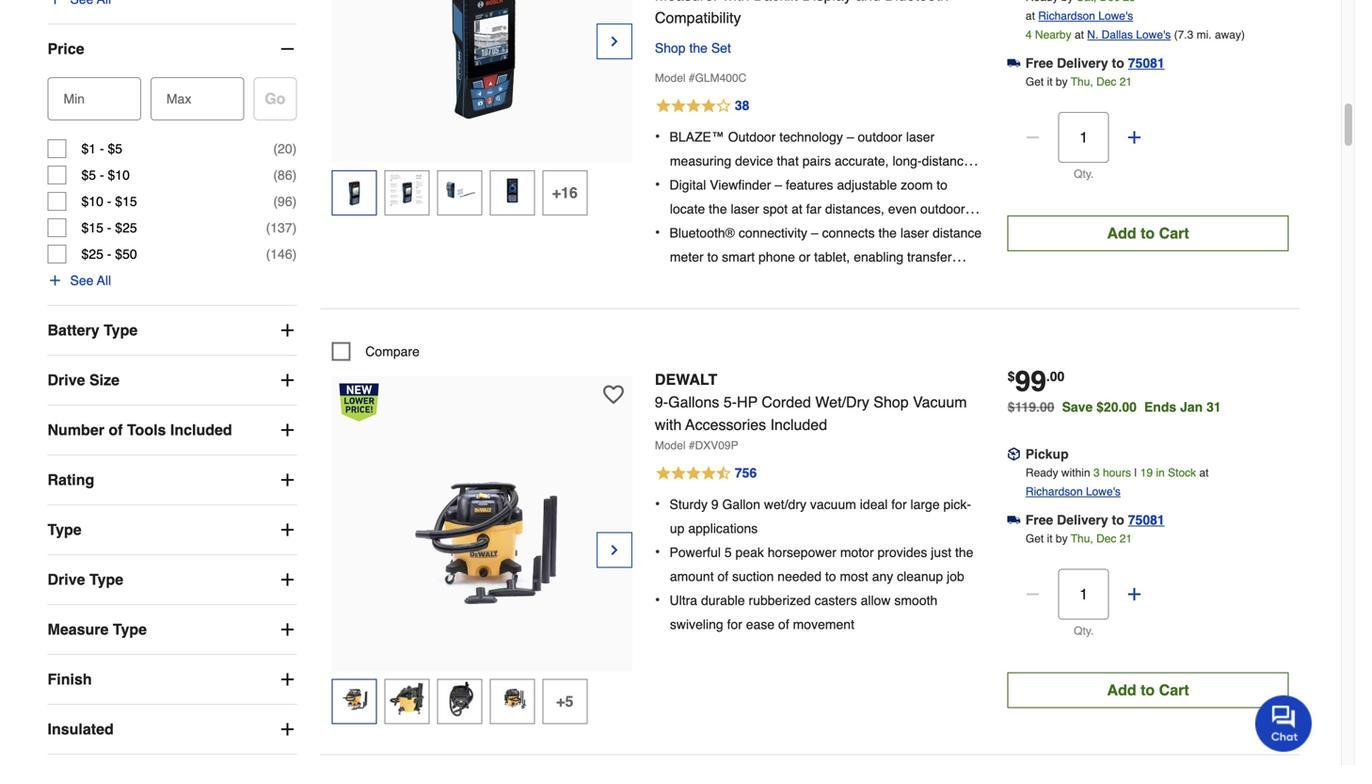 Task type: vqa. For each thing, say whether or not it's contained in the screenshot.
top with
yes



Task type: locate. For each thing, give the bounding box(es) containing it.
$50
[[115, 247, 137, 262]]

146
[[270, 247, 292, 262]]

- for $25
[[107, 247, 111, 262]]

0 vertical spatial add
[[1107, 224, 1136, 242]]

at left far
[[792, 201, 803, 216]]

• bluetooth® connectivity – connects the laser distance meter to smart phone or tablet, enabling transfer measurements onto images and manage the project through the free measureon app
[[655, 223, 982, 312]]

$5 right $1
[[108, 141, 122, 156]]

2 75081 from the top
[[1128, 512, 1165, 527]]

) for ( 86 )
[[292, 168, 297, 183]]

21 down ready within 3 hours | 19 in stock at richardson lowe's
[[1120, 532, 1132, 545]]

2 delivery from the top
[[1057, 512, 1108, 527]]

)
[[292, 141, 297, 156], [292, 168, 297, 183], [292, 194, 297, 209], [292, 220, 297, 235], [292, 247, 297, 262]]

minus image
[[278, 40, 297, 58], [1024, 128, 1042, 147]]

2 thu, from the top
[[1071, 532, 1093, 545]]

free down onto
[[740, 297, 763, 312]]

2 by from the top
[[1056, 532, 1068, 545]]

2 75081 button from the top
[[1128, 510, 1165, 529]]

1 horizontal spatial minus image
[[1024, 128, 1042, 147]]

1 vertical spatial #
[[689, 439, 695, 452]]

shop inside dewalt 9-gallons 5-hp corded wet/dry shop vacuum with accessories included model # dxv09p
[[874, 393, 909, 411]]

drive left size
[[48, 371, 85, 389]]

(7.3
[[1174, 28, 1194, 41]]

distance down outdoors
[[933, 225, 982, 240]]

project inside • blaze™ outdoor technology – outdoor laser measuring device that pairs accurate, long-distance (up to 400 ft.) measuring and digital viewfinder with next-gen, connected convenience to simplify project management through the free bosch measureon app
[[933, 201, 972, 216]]

plus image inside the "finish" button
[[278, 670, 297, 689]]

nearby
[[1035, 28, 1072, 41]]

) down 137
[[292, 247, 297, 262]]

1 vertical spatial for
[[727, 617, 742, 632]]

thumbnail image
[[336, 173, 372, 208], [389, 173, 425, 208], [442, 173, 477, 208], [494, 173, 530, 208], [336, 681, 372, 717], [389, 681, 425, 717], [442, 681, 477, 717], [494, 681, 530, 717]]

• left 'sturdy'
[[655, 495, 660, 512]]

delivery down "within" at bottom
[[1057, 512, 1108, 527]]

0 vertical spatial cart
[[1159, 224, 1189, 242]]

type for measure
[[113, 621, 147, 638]]

1 vertical spatial free
[[1026, 512, 1053, 527]]

75081 down 4 nearby at n. dallas lowe's (7.3 mi. away)
[[1128, 55, 1165, 70]]

included inside dewalt 9-gallons 5-hp corded wet/dry shop vacuum with accessories included model # dxv09p
[[770, 416, 827, 433]]

20
[[278, 141, 292, 156]]

richardson down ready
[[1026, 485, 1083, 498]]

shop right "wet/dry" on the bottom of the page
[[874, 393, 909, 411]]

- down $1 - $5
[[100, 168, 104, 183]]

images
[[790, 273, 833, 288]]

1 vertical spatial richardson
[[1026, 485, 1083, 498]]

0 vertical spatial project
[[933, 201, 972, 216]]

through down measurements in the top of the page
[[670, 297, 715, 312]]

–
[[847, 129, 854, 144], [775, 177, 782, 192], [811, 225, 818, 240]]

1 horizontal spatial shop
[[874, 393, 909, 411]]

21
[[1120, 75, 1132, 88], [1120, 532, 1132, 545]]

6 • from the top
[[655, 591, 660, 608]]

1 75081 from the top
[[1128, 55, 1165, 70]]

technology
[[779, 129, 843, 144]]

get for pickup
[[1026, 532, 1044, 545]]

delivery down n.
[[1057, 55, 1108, 70]]

free delivery to 75081
[[1026, 55, 1165, 70], [1026, 512, 1165, 527]]

tablet,
[[814, 249, 850, 264]]

0 vertical spatial –
[[847, 129, 854, 144]]

model
[[655, 71, 686, 84], [655, 439, 686, 452]]

plus image inside type button
[[278, 520, 297, 539]]

truck filled image
[[1008, 513, 1021, 527]]

in left busy
[[685, 225, 696, 240]]

to inside • bluetooth® connectivity – connects the laser distance meter to smart phone or tablet, enabling transfer measurements onto images and manage the project through the free measureon app
[[707, 249, 718, 264]]

lowe's down the 3
[[1086, 485, 1121, 498]]

laser down simplify
[[900, 225, 929, 240]]

size
[[89, 371, 120, 389]]

75081 button down 4 nearby at n. dallas lowe's (7.3 mi. away)
[[1128, 53, 1165, 72]]

richardson up nearby
[[1038, 9, 1095, 22]]

2 get from the top
[[1026, 532, 1044, 545]]

0 vertical spatial $15
[[115, 194, 137, 209]]

( 96 )
[[273, 194, 297, 209]]

measuring down that
[[756, 177, 818, 192]]

lowe's up dallas
[[1099, 9, 1133, 22]]

convenience
[[793, 201, 867, 216]]

it down ready
[[1047, 532, 1053, 545]]

• inside • digital viewfinder – features adjustable zoom to locate the laser spot at far distances, even outdoors or in busy backgrounds
[[655, 175, 660, 193]]

meter
[[670, 249, 704, 264]]

0 vertical spatial or
[[670, 225, 682, 240]]

distance
[[922, 153, 971, 168], [933, 225, 982, 240]]

1 horizontal spatial $15
[[115, 194, 137, 209]]

included down corded
[[770, 416, 827, 433]]

2 vertical spatial laser
[[900, 225, 929, 240]]

• left powerful
[[655, 543, 660, 560]]

( for 20
[[273, 141, 278, 156]]

0 vertical spatial free
[[821, 225, 844, 240]]

by down "within" at bottom
[[1056, 532, 1068, 545]]

measureon up the transfer
[[887, 225, 956, 240]]

laser
[[906, 129, 935, 144], [731, 201, 759, 216], [900, 225, 929, 240]]

# down shop the set
[[689, 71, 695, 84]]

plus image inside rating "button"
[[278, 471, 297, 489]]

through down spot
[[750, 225, 795, 240]]

1 21 from the top
[[1120, 75, 1132, 88]]

0 vertical spatial app
[[670, 249, 692, 264]]

1 vertical spatial get
[[1026, 532, 1044, 545]]

spot
[[763, 201, 788, 216]]

0 vertical spatial minus image
[[278, 40, 297, 58]]

at left n.
[[1075, 28, 1084, 41]]

in right 19
[[1156, 466, 1165, 479]]

1 add from the top
[[1107, 224, 1136, 242]]

2 qty. from the top
[[1074, 624, 1094, 637]]

1 vertical spatial shop
[[874, 393, 909, 411]]

2 add to cart button from the top
[[1008, 672, 1289, 708]]

the down far
[[799, 225, 817, 240]]

ultra
[[670, 593, 697, 608]]

0 horizontal spatial of
[[109, 421, 123, 439]]

laser inside • blaze™ outdoor technology – outdoor laser measuring device that pairs accurate, long-distance (up to 400 ft.) measuring and digital viewfinder with next-gen, connected convenience to simplify project management through the free bosch measureon app
[[906, 129, 935, 144]]

at inside • digital viewfinder – features adjustable zoom to locate the laser spot at far distances, even outdoors or in busy backgrounds
[[792, 201, 803, 216]]

– for • digital viewfinder – features adjustable zoom to locate the laser spot at far distances, even outdoors or in busy backgrounds
[[775, 177, 782, 192]]

free delivery to 75081 down ready within 3 hours | 19 in stock at richardson lowe's
[[1026, 512, 1165, 527]]

• left (up
[[655, 175, 660, 193]]

richardson lowe's button down "within" at bottom
[[1026, 482, 1121, 501]]

richardson lowe's button for within
[[1026, 482, 1121, 501]]

0 vertical spatial $5
[[108, 141, 122, 156]]

75081 for at
[[1128, 55, 1165, 70]]

through
[[750, 225, 795, 240], [670, 297, 715, 312]]

backgrounds
[[731, 225, 806, 240]]

model down 9- at the bottom left of the page
[[655, 439, 686, 452]]

•
[[655, 127, 660, 145], [655, 175, 660, 193], [655, 223, 660, 241], [655, 495, 660, 512], [655, 543, 660, 560], [655, 591, 660, 608]]

) down 20
[[292, 168, 297, 183]]

laser up long-
[[906, 129, 935, 144]]

adjustable
[[837, 177, 897, 192]]

0 horizontal spatial or
[[670, 225, 682, 240]]

3 ) from the top
[[292, 194, 297, 209]]

by for at
[[1056, 75, 1068, 88]]

75081 down 19
[[1128, 512, 1165, 527]]

plus image inside insulated button
[[278, 720, 297, 739]]

plus image for battery type
[[278, 321, 297, 340]]

shop
[[655, 40, 686, 55], [874, 393, 909, 411]]

of left tools
[[109, 421, 123, 439]]

included right tools
[[170, 421, 232, 439]]

ends jan 31 element
[[1144, 399, 1229, 414]]

1 add to cart button from the top
[[1008, 215, 1289, 251]]

by down nearby
[[1056, 75, 1068, 88]]

plus image inside the measure type button
[[278, 620, 297, 639]]

• inside • bluetooth® connectivity – connects the laser distance meter to smart phone or tablet, enabling transfer measurements onto images and manage the project through the free measureon app
[[655, 223, 660, 241]]

1 vertical spatial it
[[1047, 532, 1053, 545]]

0 vertical spatial free
[[1026, 55, 1053, 70]]

$25 - $50
[[81, 247, 137, 262]]

• inside • blaze™ outdoor technology – outdoor laser measuring device that pairs accurate, long-distance (up to 400 ft.) measuring and digital viewfinder with next-gen, connected convenience to simplify project management through the free bosch measureon app
[[655, 127, 660, 145]]

blaze™
[[670, 129, 724, 144]]

and up convenience
[[822, 177, 844, 192]]

• left ultra
[[655, 591, 660, 608]]

0 horizontal spatial $5
[[81, 168, 96, 183]]

38 button
[[655, 95, 985, 117]]

$25 up see all in the top of the page
[[81, 247, 103, 262]]

2 horizontal spatial –
[[847, 129, 854, 144]]

1 get from the top
[[1026, 75, 1044, 88]]

1 vertical spatial free
[[740, 297, 763, 312]]

1 qty. from the top
[[1074, 167, 1094, 180]]

type up measure type
[[89, 571, 123, 588]]

with down 9- at the bottom left of the page
[[655, 416, 682, 433]]

get it by thu, dec 21 down "within" at bottom
[[1026, 532, 1132, 545]]

up
[[670, 521, 685, 536]]

1 horizontal spatial or
[[799, 249, 811, 264]]

cleanup
[[897, 569, 943, 584]]

0 vertical spatial $10
[[108, 168, 130, 183]]

free delivery to 75081 down n.
[[1026, 55, 1165, 70]]

0 horizontal spatial minus image
[[278, 40, 297, 58]]

minus image
[[1024, 585, 1042, 604]]

5 • from the top
[[655, 543, 660, 560]]

• blaze™ outdoor technology – outdoor laser measuring device that pairs accurate, long-distance (up to 400 ft.) measuring and digital viewfinder with next-gen, connected convenience to simplify project management through the free bosch measureon app
[[655, 127, 972, 264]]

viewfinder
[[885, 177, 945, 192]]

2 vertical spatial of
[[778, 617, 789, 632]]

add for 2nd stepper number input field with increment and decrement buttons number field
[[1107, 681, 1136, 699]]

0 vertical spatial it
[[1047, 75, 1053, 88]]

thu, for at
[[1071, 75, 1093, 88]]

( up ( 146 )
[[266, 220, 270, 235]]

0 vertical spatial shop
[[655, 40, 686, 55]]

1 vertical spatial with
[[655, 416, 682, 433]]

$10 down $5 - $10
[[81, 194, 103, 209]]

the up enabling
[[878, 225, 897, 240]]

outdoors
[[920, 201, 972, 216]]

1 thu, from the top
[[1071, 75, 1093, 88]]

0 vertical spatial delivery
[[1057, 55, 1108, 70]]

laser for • bluetooth® connectivity – connects the laser distance meter to smart phone or tablet, enabling transfer measurements onto images and manage the project through the free measureon app
[[900, 225, 929, 240]]

0 horizontal spatial $25
[[81, 247, 103, 262]]

add to cart button
[[1008, 215, 1289, 251], [1008, 672, 1289, 708]]

plus image inside battery type button
[[278, 321, 297, 340]]

1 vertical spatial $10
[[81, 194, 103, 209]]

laser inside • bluetooth® connectivity – connects the laser distance meter to smart phone or tablet, enabling transfer measurements onto images and manage the project through the free measureon app
[[900, 225, 929, 240]]

$25 up $50
[[115, 220, 137, 235]]

thu, for pickup
[[1071, 532, 1093, 545]]

• for •
[[655, 495, 660, 512]]

or up images
[[799, 249, 811, 264]]

and inside • bluetooth® connectivity – connects the laser distance meter to smart phone or tablet, enabling transfer measurements onto images and manage the project through the free measureon app
[[836, 273, 858, 288]]

• left "bluetooth®"
[[655, 223, 660, 241]]

0 horizontal spatial measureon
[[767, 297, 835, 312]]

chevron right image
[[607, 540, 622, 559]]

21 down n. dallas lowe's button
[[1120, 75, 1132, 88]]

dec down dallas
[[1096, 75, 1117, 88]]

0 vertical spatial in
[[685, 225, 696, 240]]

in inside • digital viewfinder – features adjustable zoom to locate the laser spot at far distances, even outdoors or in busy backgrounds
[[685, 225, 696, 240]]

smooth
[[894, 593, 938, 608]]

it for at
[[1047, 75, 1053, 88]]

wet/dry
[[815, 393, 869, 411]]

( 146 )
[[266, 247, 297, 262]]

$15 down $10 - $15
[[81, 220, 103, 235]]

for left the ease
[[727, 617, 742, 632]]

measureon down images
[[767, 297, 835, 312]]

75081 button down 19
[[1128, 510, 1165, 529]]

+5 button
[[542, 679, 588, 724]]

0 horizontal spatial –
[[775, 177, 782, 192]]

( up 86
[[273, 141, 278, 156]]

$10 up $10 - $15
[[108, 168, 130, 183]]

2 free delivery to 75081 from the top
[[1026, 512, 1165, 527]]

and inside • blaze™ outdoor technology – outdoor laser measuring device that pairs accurate, long-distance (up to 400 ft.) measuring and digital viewfinder with next-gen, connected convenience to simplify project management through the free bosch measureon app
[[822, 177, 844, 192]]

1 get it by thu, dec 21 from the top
[[1026, 75, 1132, 88]]

0 vertical spatial laser
[[906, 129, 935, 144]]

0 horizontal spatial measuring
[[670, 153, 731, 168]]

swiveling
[[670, 617, 723, 632]]

insulated
[[48, 720, 114, 738]]

75081 button for pickup
[[1128, 510, 1165, 529]]

distance inside • bluetooth® connectivity – connects the laser distance meter to smart phone or tablet, enabling transfer measurements onto images and manage the project through the free measureon app
[[933, 225, 982, 240]]

n. dallas lowe's button
[[1087, 25, 1171, 44]]

1 vertical spatial get it by thu, dec 21
[[1026, 532, 1132, 545]]

1 horizontal spatial measureon
[[887, 225, 956, 240]]

of right the ease
[[778, 617, 789, 632]]

corded
[[762, 393, 811, 411]]

number of tools included button
[[48, 406, 297, 455]]

model inside dewalt 9-gallons 5-hp corded wet/dry shop vacuum with accessories included model # dxv09p
[[655, 439, 686, 452]]

0 vertical spatial add to cart button
[[1008, 215, 1289, 251]]

free inside • blaze™ outdoor technology – outdoor laser measuring device that pairs accurate, long-distance (up to 400 ft.) measuring and digital viewfinder with next-gen, connected convenience to simplify project management through the free bosch measureon app
[[821, 225, 844, 240]]

1 vertical spatial drive
[[48, 571, 85, 588]]

delivery
[[1057, 55, 1108, 70], [1057, 512, 1108, 527]]

0 vertical spatial model
[[655, 71, 686, 84]]

2 • from the top
[[655, 175, 660, 193]]

• for long-
[[655, 127, 660, 145]]

Stepper number input field with increment and decrement buttons number field
[[1058, 112, 1109, 163], [1058, 569, 1109, 620]]

lowe's left (7.3
[[1136, 28, 1171, 41]]

1 dec from the top
[[1096, 75, 1117, 88]]

1 vertical spatial richardson lowe's button
[[1026, 482, 1121, 501]]

measure type
[[48, 621, 147, 638]]

1 75081 button from the top
[[1128, 53, 1165, 72]]

1 vertical spatial cart
[[1159, 681, 1189, 699]]

by
[[1056, 75, 1068, 88], [1056, 532, 1068, 545]]

1 free from the top
[[1026, 55, 1053, 70]]

• left blaze™
[[655, 127, 660, 145]]

1 vertical spatial add to cart
[[1107, 681, 1189, 699]]

smart
[[722, 249, 755, 264]]

2 drive from the top
[[48, 571, 85, 588]]

free for at
[[1026, 55, 1053, 70]]

free inside • bluetooth® connectivity – connects the laser distance meter to smart phone or tablet, enabling transfer measurements onto images and manage the project through the free measureon app
[[740, 297, 763, 312]]

1 horizontal spatial for
[[891, 497, 907, 512]]

set
[[711, 40, 731, 55]]

- right $1
[[100, 141, 104, 156]]

onto
[[761, 273, 786, 288]]

0 vertical spatial dec
[[1096, 75, 1117, 88]]

measureon inside • bluetooth® connectivity – connects the laser distance meter to smart phone or tablet, enabling transfer measurements onto images and manage the project through the free measureon app
[[767, 297, 835, 312]]

it down nearby
[[1047, 75, 1053, 88]]

0 vertical spatial through
[[750, 225, 795, 240]]

1 drive from the top
[[48, 371, 85, 389]]

• for or
[[655, 223, 660, 241]]

- down $10 - $15
[[107, 220, 111, 235]]

plus image
[[48, 0, 63, 7], [1125, 128, 1144, 147], [48, 273, 63, 288], [278, 421, 297, 440], [278, 471, 297, 489], [278, 520, 297, 539], [278, 670, 297, 689]]

1 cart from the top
[[1159, 224, 1189, 242]]

at right stock
[[1199, 466, 1209, 479]]

75081
[[1128, 55, 1165, 70], [1128, 512, 1165, 527]]

1 vertical spatial in
[[1156, 466, 1165, 479]]

) for ( 146 )
[[292, 247, 297, 262]]

project down zoom
[[933, 201, 972, 216]]

2 21 from the top
[[1120, 532, 1132, 545]]

the right "just"
[[955, 545, 973, 560]]

) down 96
[[292, 220, 297, 235]]

# inside dewalt 9-gallons 5-hp corded wet/dry shop vacuum with accessories included model # dxv09p
[[689, 439, 695, 452]]

2 it from the top
[[1047, 532, 1053, 545]]

2 ) from the top
[[292, 168, 297, 183]]

project down the transfer
[[935, 273, 975, 288]]

1 vertical spatial and
[[836, 273, 858, 288]]

get down 4
[[1026, 75, 1044, 88]]

0 vertical spatial drive
[[48, 371, 85, 389]]

app down tablet,
[[839, 297, 861, 312]]

1 vertical spatial measuring
[[756, 177, 818, 192]]

2 cart from the top
[[1159, 681, 1189, 699]]

qty.
[[1074, 167, 1094, 180], [1074, 624, 1094, 637]]

– down far
[[811, 225, 818, 240]]

or
[[670, 225, 682, 240], [799, 249, 811, 264]]

1 vertical spatial add to cart button
[[1008, 672, 1289, 708]]

2 model from the top
[[655, 439, 686, 452]]

get it by thu, dec 21
[[1026, 75, 1132, 88], [1026, 532, 1132, 545]]

phone
[[759, 249, 795, 264]]

plus image inside drive type button
[[278, 570, 297, 589]]

distance up zoom
[[922, 153, 971, 168]]

1 vertical spatial –
[[775, 177, 782, 192]]

or inside • digital viewfinder – features adjustable zoom to locate the laser spot at far distances, even outdoors or in busy backgrounds
[[670, 225, 682, 240]]

1 vertical spatial by
[[1056, 532, 1068, 545]]

drive for drive size
[[48, 371, 85, 389]]

1 add to cart from the top
[[1107, 224, 1189, 242]]

3
[[1093, 466, 1100, 479]]

2 stepper number input field with increment and decrement buttons number field from the top
[[1058, 569, 1109, 620]]

2 dec from the top
[[1096, 532, 1117, 545]]

outdoor
[[728, 129, 776, 144]]

n.
[[1087, 28, 1099, 41]]

to inside • digital viewfinder – features adjustable zoom to locate the laser spot at far distances, even outdoors or in busy backgrounds
[[937, 177, 948, 192]]

– inside • bluetooth® connectivity – connects the laser distance meter to smart phone or tablet, enabling transfer measurements onto images and manage the project through the free measureon app
[[811, 225, 818, 240]]

( 137 )
[[266, 220, 297, 235]]

1 horizontal spatial with
[[948, 177, 972, 192]]

thu,
[[1071, 75, 1093, 88], [1071, 532, 1093, 545]]

drive for drive type
[[48, 571, 85, 588]]

cart for 2nd stepper number input field with increment and decrement buttons number field
[[1159, 681, 1189, 699]]

of inside number of tools included button
[[109, 421, 123, 439]]

get it by thu, dec 21 down n.
[[1026, 75, 1132, 88]]

) down "( 86 )"
[[292, 194, 297, 209]]

1 vertical spatial laser
[[731, 201, 759, 216]]

or down next-
[[670, 225, 682, 240]]

the inside • blaze™ outdoor technology – outdoor laser measuring device that pairs accurate, long-distance (up to 400 ft.) measuring and digital viewfinder with next-gen, connected convenience to simplify project management through the free bosch measureon app
[[799, 225, 817, 240]]

0 vertical spatial richardson lowe's button
[[1038, 6, 1133, 25]]

0 horizontal spatial for
[[727, 617, 742, 632]]

laser down ft.)
[[731, 201, 759, 216]]

2 add to cart from the top
[[1107, 681, 1189, 699]]

) up 86
[[292, 141, 297, 156]]

0 horizontal spatial free
[[740, 297, 763, 312]]

( for 146
[[266, 247, 270, 262]]

in inside ready within 3 hours | 19 in stock at richardson lowe's
[[1156, 466, 1165, 479]]

- for $5
[[100, 168, 104, 183]]

2 free from the top
[[1026, 512, 1053, 527]]

any
[[872, 569, 893, 584]]

0 vertical spatial get it by thu, dec 21
[[1026, 75, 1132, 88]]

0 vertical spatial get
[[1026, 75, 1044, 88]]

21 for pickup
[[1120, 532, 1132, 545]]

type down 'rating'
[[48, 521, 82, 538]]

1 vertical spatial measureon
[[767, 297, 835, 312]]

0 vertical spatial free delivery to 75081
[[1026, 55, 1165, 70]]

free right truck filled icon
[[1026, 512, 1053, 527]]

2 horizontal spatial of
[[778, 617, 789, 632]]

2 get it by thu, dec 21 from the top
[[1026, 532, 1132, 545]]

rubberized
[[749, 593, 811, 608]]

#
[[689, 71, 695, 84], [689, 439, 695, 452]]

measureon inside • blaze™ outdoor technology – outdoor laser measuring device that pairs accurate, long-distance (up to 400 ft.) measuring and digital viewfinder with next-gen, connected convenience to simplify project management through the free bosch measureon app
[[887, 225, 956, 240]]

1 vertical spatial qty.
[[1074, 624, 1094, 637]]

– up spot
[[775, 177, 782, 192]]

0 vertical spatial thu,
[[1071, 75, 1093, 88]]

1 horizontal spatial free
[[821, 225, 844, 240]]

4.5 stars image
[[655, 462, 758, 485]]

1 vertical spatial $15
[[81, 220, 103, 235]]

1 horizontal spatial through
[[750, 225, 795, 240]]

2 add from the top
[[1107, 681, 1136, 699]]

project inside • bluetooth® connectivity – connects the laser distance meter to smart phone or tablet, enabling transfer measurements onto images and manage the project through the free measureon app
[[935, 273, 975, 288]]

delivery for pickup
[[1057, 512, 1108, 527]]

1 vertical spatial through
[[670, 297, 715, 312]]

- for $10
[[107, 194, 111, 209]]

5 ) from the top
[[292, 247, 297, 262]]

and down tablet,
[[836, 273, 858, 288]]

0 vertical spatial stepper number input field with increment and decrement buttons number field
[[1058, 112, 1109, 163]]

0 horizontal spatial with
[[655, 416, 682, 433]]

plus image
[[278, 321, 297, 340], [278, 371, 297, 390], [278, 570, 297, 589], [1125, 585, 1144, 604], [278, 620, 297, 639], [278, 720, 297, 739]]

plus image inside drive size button
[[278, 371, 297, 390]]

free delivery to 75081 for pickup
[[1026, 512, 1165, 527]]

measuring
[[670, 153, 731, 168], [756, 177, 818, 192]]

lowe's
[[1099, 9, 1133, 22], [1136, 28, 1171, 41], [1086, 485, 1121, 498]]

1 free delivery to 75081 from the top
[[1026, 55, 1165, 70]]

0 vertical spatial 21
[[1120, 75, 1132, 88]]

0 vertical spatial measureon
[[887, 225, 956, 240]]

$15 up the $15 - $25
[[115, 194, 137, 209]]

the down 400
[[709, 201, 727, 216]]

allow
[[861, 593, 891, 608]]

was price $119.00 element
[[1008, 395, 1062, 414]]

features
[[786, 177, 833, 192]]

1 ) from the top
[[292, 141, 297, 156]]

cart for 1st stepper number input field with increment and decrement buttons number field
[[1159, 224, 1189, 242]]

at richardson lowe's
[[1026, 9, 1133, 22]]

4 • from the top
[[655, 495, 660, 512]]

distance inside • blaze™ outdoor technology – outdoor laser measuring device that pairs accurate, long-distance (up to 400 ft.) measuring and digital viewfinder with next-gen, connected convenience to simplify project management through the free bosch measureon app
[[922, 153, 971, 168]]

1 vertical spatial 75081
[[1128, 512, 1165, 527]]

0 vertical spatial $25
[[115, 220, 137, 235]]

0 vertical spatial distance
[[922, 153, 971, 168]]

1 vertical spatial model
[[655, 439, 686, 452]]

- up the $15 - $25
[[107, 194, 111, 209]]

0 vertical spatial measuring
[[670, 153, 731, 168]]

insulated button
[[48, 705, 297, 754]]

1 vertical spatial stepper number input field with increment and decrement buttons number field
[[1058, 569, 1109, 620]]

0 vertical spatial by
[[1056, 75, 1068, 88]]

1 it from the top
[[1047, 75, 1053, 88]]

with up outdoors
[[948, 177, 972, 192]]

1 vertical spatial thu,
[[1071, 532, 1093, 545]]

shop up model # glm400c
[[655, 40, 686, 55]]

2 # from the top
[[689, 439, 695, 452]]

4 ) from the top
[[292, 220, 297, 235]]

– up accurate,
[[847, 129, 854, 144]]

the
[[689, 40, 708, 55], [709, 201, 727, 216], [799, 225, 817, 240], [878, 225, 897, 240], [913, 273, 931, 288], [718, 297, 737, 312], [955, 545, 973, 560]]

1 by from the top
[[1056, 75, 1068, 88]]

( up 137
[[273, 194, 278, 209]]

type right measure
[[113, 621, 147, 638]]

1 delivery from the top
[[1057, 55, 1108, 70]]

shop the set
[[655, 40, 731, 55]]

plus image for insulated
[[278, 720, 297, 739]]

of
[[109, 421, 123, 439], [718, 569, 729, 584], [778, 617, 789, 632]]

1 horizontal spatial app
[[839, 297, 861, 312]]

measureon
[[887, 225, 956, 240], [767, 297, 835, 312]]

finish
[[48, 671, 92, 688]]

and for • blaze™ outdoor technology – outdoor laser measuring device that pairs accurate, long-distance (up to 400 ft.) measuring and digital viewfinder with next-gen, connected convenience to simplify project management through the free bosch measureon app
[[822, 177, 844, 192]]

1 • from the top
[[655, 127, 660, 145]]

within
[[1061, 466, 1090, 479]]

get up minus icon
[[1026, 532, 1044, 545]]

1 vertical spatial distance
[[933, 225, 982, 240]]

– inside • digital viewfinder – features adjustable zoom to locate the laser spot at far distances, even outdoors or in busy backgrounds
[[775, 177, 782, 192]]

3 • from the top
[[655, 223, 660, 241]]

- for $15
[[107, 220, 111, 235]]

app down "bluetooth®"
[[670, 249, 692, 264]]

1 vertical spatial or
[[799, 249, 811, 264]]

digital
[[670, 177, 706, 192]]

( down 20
[[273, 168, 278, 183]]



Task type: describe. For each thing, give the bounding box(es) containing it.
$5 - $10
[[81, 168, 130, 183]]

zoom
[[901, 177, 933, 192]]

connectivity
[[739, 225, 807, 240]]

distances,
[[825, 201, 885, 216]]

- for $1
[[100, 141, 104, 156]]

( for 86
[[273, 168, 278, 183]]

the down measurements in the top of the page
[[718, 297, 737, 312]]

plus image inside number of tools included button
[[278, 421, 297, 440]]

by for pickup
[[1056, 532, 1068, 545]]

save
[[1062, 399, 1093, 414]]

1 model from the top
[[655, 71, 686, 84]]

add to cart for 2nd stepper number input field with increment and decrement buttons number field
[[1107, 681, 1189, 699]]

5
[[724, 545, 732, 560]]

(up
[[670, 177, 689, 192]]

add for 1st stepper number input field with increment and decrement buttons number field
[[1107, 224, 1136, 242]]

0 horizontal spatial $15
[[81, 220, 103, 235]]

app inside • blaze™ outdoor technology – outdoor laser measuring device that pairs accurate, long-distance (up to 400 ft.) measuring and digital viewfinder with next-gen, connected convenience to simplify project management through the free bosch measureon app
[[670, 249, 692, 264]]

.00
[[1046, 369, 1065, 384]]

dec for at
[[1096, 75, 1117, 88]]

battery
[[48, 321, 99, 339]]

ready
[[1026, 466, 1058, 479]]

19
[[1140, 466, 1153, 479]]

( for 137
[[266, 220, 270, 235]]

minus image inside price button
[[278, 40, 297, 58]]

battery type
[[48, 321, 138, 339]]

1000533395 element
[[332, 342, 420, 361]]

1 horizontal spatial $10
[[108, 168, 130, 183]]

min
[[64, 91, 85, 106]]

ft.)
[[733, 177, 753, 192]]

( 20 )
[[273, 141, 297, 156]]

and for • bluetooth® connectivity – connects the laser distance meter to smart phone or tablet, enabling transfer measurements onto images and manage the project through the free measureon app
[[836, 273, 858, 288]]

richardson inside ready within 3 hours | 19 in stock at richardson lowe's
[[1026, 485, 1083, 498]]

plus image for drive size
[[278, 371, 297, 390]]

1 vertical spatial $5
[[81, 168, 96, 183]]

pickup image
[[1008, 448, 1021, 461]]

with inside dewalt 9-gallons 5-hp corded wet/dry shop vacuum with accessories included model # dxv09p
[[655, 416, 682, 433]]

gallon
[[722, 497, 760, 512]]

4 nearby at n. dallas lowe's (7.3 mi. away)
[[1026, 28, 1245, 41]]

through inside • blaze™ outdoor technology – outdoor laser measuring device that pairs accurate, long-distance (up to 400 ft.) measuring and digital viewfinder with next-gen, connected convenience to simplify project management through the free bosch measureon app
[[750, 225, 795, 240]]

stock
[[1168, 466, 1196, 479]]

rating button
[[48, 456, 297, 504]]

qty. for 1st stepper number input field with increment and decrement buttons number field
[[1074, 167, 1094, 180]]

0 vertical spatial richardson
[[1038, 9, 1095, 22]]

75081 for pickup
[[1128, 512, 1165, 527]]

drive type
[[48, 571, 123, 588]]

the down the transfer
[[913, 273, 931, 288]]

bosch
[[847, 225, 884, 240]]

dec for pickup
[[1096, 532, 1117, 545]]

jan
[[1180, 399, 1203, 414]]

dallas
[[1102, 28, 1133, 41]]

compare
[[365, 344, 420, 359]]

viewfinder
[[710, 177, 771, 192]]

savings save $20.00 element
[[1062, 399, 1229, 414]]

1 # from the top
[[689, 71, 695, 84]]

far
[[806, 201, 822, 216]]

1 vertical spatial of
[[718, 569, 729, 584]]

away)
[[1215, 28, 1245, 41]]

0 horizontal spatial $10
[[81, 194, 103, 209]]

– inside • blaze™ outdoor technology – outdoor laser measuring device that pairs accurate, long-distance (up to 400 ft.) measuring and digital viewfinder with next-gen, connected convenience to simplify project management through the free bosch measureon app
[[847, 129, 854, 144]]

type button
[[48, 505, 297, 554]]

see
[[70, 273, 94, 288]]

large
[[910, 497, 940, 512]]

the inside • digital viewfinder – features adjustable zoom to locate the laser spot at far distances, even outdoors or in busy backgrounds
[[709, 201, 727, 216]]

the inside • sturdy 9 gallon wet/dry vacuum ideal for large pick- up applications • powerful 5 peak horsepower motor provides just the amount of suction needed to most any cleanup job • ultra durable rubberized casters allow smooth swiveling for ease of movement
[[955, 545, 973, 560]]

app inside • bluetooth® connectivity – connects the laser distance meter to smart phone or tablet, enabling transfer measurements onto images and manage the project through the free measureon app
[[839, 297, 861, 312]]

756 button
[[655, 462, 985, 485]]

richardson lowe's button for richardson
[[1038, 6, 1133, 25]]

75081 button for at
[[1128, 53, 1165, 72]]

+5
[[556, 692, 574, 710]]

measurements
[[670, 273, 757, 288]]

free for pickup
[[1026, 512, 1053, 527]]

number of tools included
[[48, 421, 232, 439]]

durable
[[701, 593, 745, 608]]

through inside • bluetooth® connectivity – connects the laser distance meter to smart phone or tablet, enabling transfer measurements onto images and manage the project through the free measureon app
[[670, 297, 715, 312]]

ends
[[1144, 399, 1177, 414]]

go button
[[253, 77, 297, 121]]

measure
[[48, 621, 109, 638]]

free delivery to 75081 for at
[[1026, 55, 1165, 70]]

1 horizontal spatial measuring
[[756, 177, 818, 192]]

laser for • blaze™ outdoor technology – outdoor laser measuring device that pairs accurate, long-distance (up to 400 ft.) measuring and digital viewfinder with next-gen, connected convenience to simplify project management through the free bosch measureon app
[[906, 129, 935, 144]]

laser inside • digital viewfinder – features adjustable zoom to locate the laser spot at far distances, even outdoors or in busy backgrounds
[[731, 201, 759, 216]]

hours
[[1103, 466, 1131, 479]]

• for at
[[655, 175, 660, 193]]

lowe's inside ready within 3 hours | 19 in stock at richardson lowe's
[[1086, 485, 1121, 498]]

ease
[[746, 617, 775, 632]]

included inside button
[[170, 421, 232, 439]]

drive type button
[[48, 555, 297, 604]]

( 86 )
[[273, 168, 297, 183]]

1 vertical spatial lowe's
[[1136, 28, 1171, 41]]

dxv09p
[[695, 439, 738, 452]]

type for drive
[[89, 571, 123, 588]]

even
[[888, 201, 917, 216]]

accurate,
[[835, 153, 889, 168]]

applications
[[688, 521, 758, 536]]

4 stars image
[[655, 95, 750, 117]]

connects
[[822, 225, 875, 240]]

• sturdy 9 gallon wet/dry vacuum ideal for large pick- up applications • powerful 5 peak horsepower motor provides just the amount of suction needed to most any cleanup job • ultra durable rubberized casters allow smooth swiveling for ease of movement
[[655, 495, 973, 632]]

$
[[1008, 369, 1015, 384]]

) for ( 20 )
[[292, 141, 297, 156]]

type for battery
[[104, 321, 138, 339]]

1 vertical spatial $25
[[81, 247, 103, 262]]

1 horizontal spatial $5
[[108, 141, 122, 156]]

heart outline image
[[603, 384, 624, 405]]

all
[[97, 273, 111, 288]]

actual price $99.00 element
[[1008, 365, 1065, 397]]

) for ( 96 )
[[292, 194, 297, 209]]

with inside • blaze™ outdoor technology – outdoor laser measuring device that pairs accurate, long-distance (up to 400 ft.) measuring and digital viewfinder with next-gen, connected convenience to simplify project management through the free bosch measureon app
[[948, 177, 972, 192]]

add to cart for 1st stepper number input field with increment and decrement buttons number field
[[1107, 224, 1189, 242]]

4
[[1026, 28, 1032, 41]]

long-
[[893, 153, 922, 168]]

qty. for 2nd stepper number input field with increment and decrement buttons number field
[[1074, 624, 1094, 637]]

management
[[670, 225, 747, 240]]

9-
[[655, 393, 668, 411]]

get it by thu, dec 21 for pickup
[[1026, 532, 1132, 545]]

sturdy
[[670, 497, 708, 512]]

number
[[48, 421, 104, 439]]

at up 4
[[1026, 9, 1035, 22]]

chevron right image
[[607, 32, 622, 51]]

truck filled image
[[1008, 56, 1021, 70]]

dewalt 9-gallons 5-hp corded wet/dry shop vacuum with accessories included model # dxv09p
[[655, 371, 967, 452]]

device
[[735, 153, 773, 168]]

plus image for drive type
[[278, 570, 297, 589]]

casters
[[815, 593, 857, 608]]

5-
[[724, 393, 737, 411]]

see all button
[[48, 271, 111, 290]]

0 vertical spatial lowe's
[[1099, 9, 1133, 22]]

job
[[947, 569, 964, 584]]

new lower price image
[[339, 383, 379, 421]]

chat invite button image
[[1255, 695, 1313, 752]]

get it by thu, dec 21 for at
[[1026, 75, 1132, 88]]

– for • bluetooth® connectivity – connects the laser distance meter to smart phone or tablet, enabling transfer measurements onto images and manage the project through the free measureon app
[[811, 225, 818, 240]]

vacuum
[[810, 497, 856, 512]]

get for at
[[1026, 75, 1044, 88]]

glm400c
[[695, 71, 747, 84]]

price
[[48, 40, 84, 57]]

it for pickup
[[1047, 532, 1053, 545]]

connected
[[729, 201, 789, 216]]

to inside • sturdy 9 gallon wet/dry vacuum ideal for large pick- up applications • powerful 5 peak horsepower motor provides just the amount of suction needed to most any cleanup job • ultra durable rubberized casters allow smooth swiveling for ease of movement
[[825, 569, 836, 584]]

hp
[[737, 393, 758, 411]]

add to cart button for 2nd stepper number input field with increment and decrement buttons number field
[[1008, 672, 1289, 708]]

$1 - $5
[[81, 141, 122, 156]]

powerful
[[670, 545, 721, 560]]

add to cart button for 1st stepper number input field with increment and decrement buttons number field
[[1008, 215, 1289, 251]]

1 horizontal spatial $25
[[115, 220, 137, 235]]

at inside ready within 3 hours | 19 in stock at richardson lowe's
[[1199, 466, 1209, 479]]

|
[[1134, 466, 1137, 479]]

0 horizontal spatial shop
[[655, 40, 686, 55]]

transfer
[[907, 249, 952, 264]]

$ 99 .00
[[1008, 365, 1065, 397]]

simplify
[[885, 201, 929, 216]]

1 stepper number input field with increment and decrement buttons number field from the top
[[1058, 112, 1109, 163]]

96
[[278, 194, 292, 209]]

+16
[[552, 184, 578, 201]]

21 for at
[[1120, 75, 1132, 88]]

plus image inside see all button
[[48, 273, 63, 288]]

rating
[[48, 471, 94, 488]]

( for 96
[[273, 194, 278, 209]]

delivery for at
[[1057, 55, 1108, 70]]

400
[[707, 177, 729, 192]]

the left set
[[689, 40, 708, 55]]

battery type button
[[48, 306, 297, 355]]

or inside • bluetooth® connectivity – connects the laser distance meter to smart phone or tablet, enabling transfer measurements onto images and manage the project through the free measureon app
[[799, 249, 811, 264]]

plus image for measure type
[[278, 620, 297, 639]]

+16 button
[[542, 170, 588, 215]]

) for ( 137 )
[[292, 220, 297, 235]]



